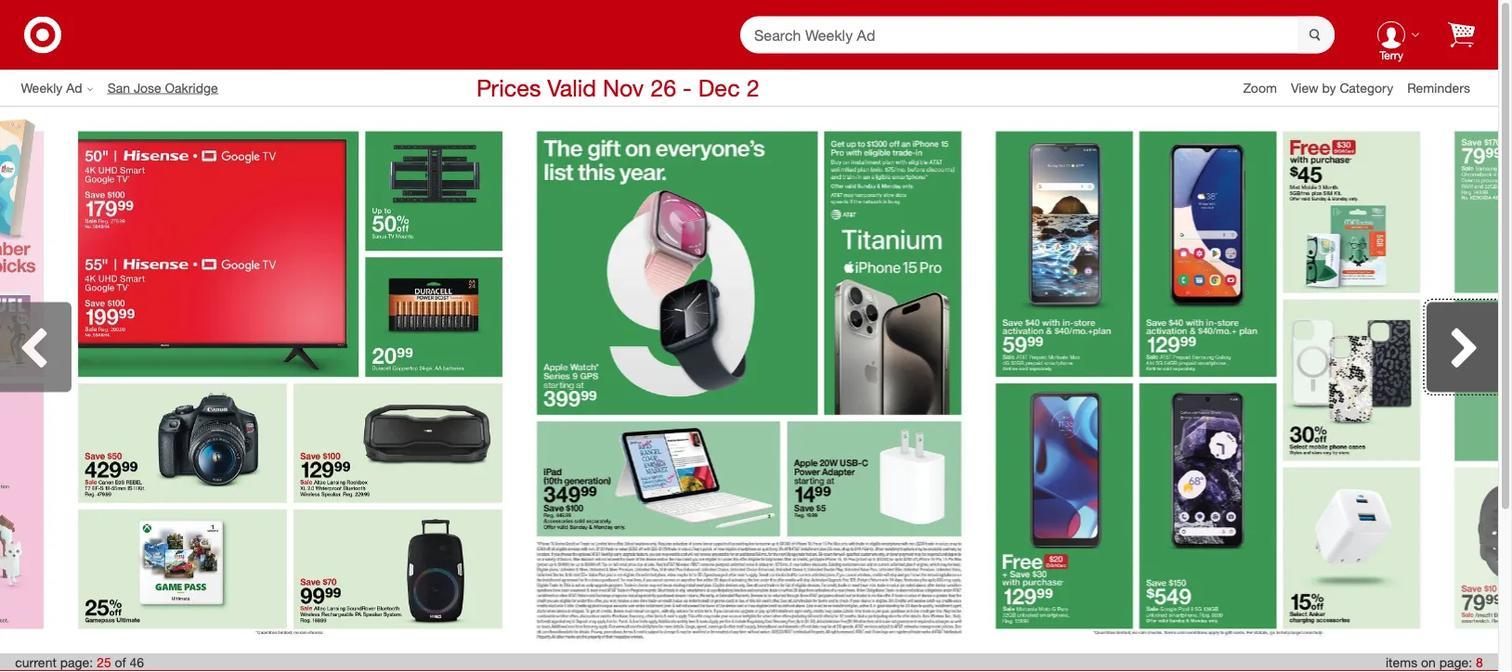 Task type: vqa. For each thing, say whether or not it's contained in the screenshot.
San
yes



Task type: locate. For each thing, give the bounding box(es) containing it.
go to target.com image
[[24, 16, 61, 53]]

1 horizontal spatial page:
[[1440, 655, 1472, 671]]

page 24 image
[[0, 114, 61, 647]]

san jose oakridge link
[[107, 78, 232, 97]]

Search Weekly Ad search field
[[740, 16, 1335, 55]]

zoom-in element
[[1243, 79, 1277, 96]]

jose
[[134, 79, 161, 96]]

form
[[740, 16, 1335, 55]]

view by category link
[[1291, 79, 1407, 96]]

oakridge
[[165, 79, 218, 96]]

terry link
[[1363, 5, 1420, 64]]

page:
[[60, 655, 93, 671], [1440, 655, 1472, 671]]

page 28 image
[[1438, 114, 1512, 647]]

category
[[1340, 79, 1393, 96]]

page: left 25
[[60, 655, 93, 671]]

weekly
[[21, 79, 63, 96]]

0 horizontal spatial page:
[[60, 655, 93, 671]]

prices
[[476, 74, 541, 102]]

25
[[97, 655, 111, 671]]

prices valid nov 26 - dec 2
[[476, 74, 759, 102]]

items on page: 8
[[1386, 655, 1483, 671]]

page 25 image
[[61, 114, 520, 647]]

page: left "8"
[[1440, 655, 1472, 671]]

weekly ad
[[21, 79, 82, 96]]

of
[[115, 655, 126, 671]]

page 27 image
[[979, 114, 1438, 647]]

2
[[747, 74, 759, 102]]

current page: 25 of 46
[[15, 655, 144, 671]]



Task type: describe. For each thing, give the bounding box(es) containing it.
items
[[1386, 655, 1418, 671]]

8
[[1476, 655, 1483, 671]]

ad
[[66, 79, 82, 96]]

zoom link
[[1243, 78, 1291, 97]]

-
[[683, 74, 692, 102]]

weekly ad link
[[21, 78, 107, 97]]

46
[[130, 655, 144, 671]]

nov
[[603, 74, 644, 102]]

zoom
[[1243, 79, 1277, 96]]

on
[[1421, 655, 1436, 671]]

san
[[107, 79, 130, 96]]

26
[[650, 74, 676, 102]]

reminders link
[[1407, 78, 1484, 97]]

view
[[1291, 79, 1319, 96]]

view your cart on target.com image
[[1448, 22, 1475, 48]]

by
[[1322, 79, 1336, 96]]

1 page: from the left
[[60, 655, 93, 671]]

terry
[[1380, 49, 1403, 62]]

dec
[[698, 74, 740, 102]]

reminders
[[1407, 79, 1470, 96]]

san jose oakridge
[[107, 79, 218, 96]]

view by category
[[1291, 79, 1393, 96]]

current
[[15, 655, 57, 671]]

valid
[[547, 74, 596, 102]]

2 page: from the left
[[1440, 655, 1472, 671]]

page 26 image
[[520, 114, 979, 647]]



